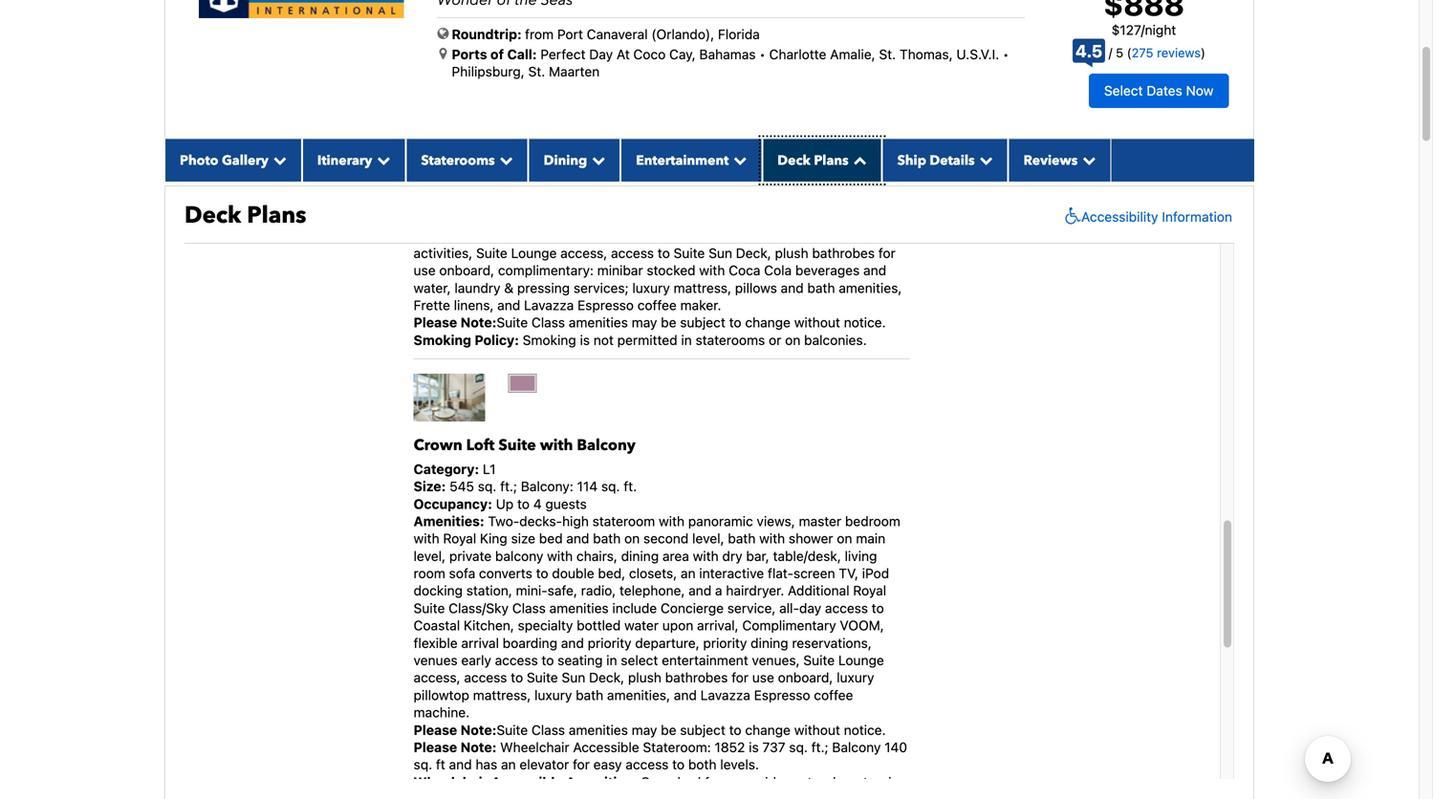 Task type: vqa. For each thing, say whether or not it's contained in the screenshot.
"Stays"
no



Task type: describe. For each thing, give the bounding box(es) containing it.
details
[[930, 151, 975, 170]]

suite down 'mattress,'
[[497, 722, 528, 738]]

safe,
[[548, 583, 578, 599]]

l1
[[483, 461, 496, 477]]

to inside wheelchair accessible stateroom: 1852 is 737 sq. ft.; balcony 140 sq. ft and has an elevator for easy access to both levels. wheelchair accessible amenities:
[[673, 757, 685, 773]]

is inside wheelchair accessible stateroom: 1852 is 737 sq. ft.; balcony 140 sq. ft and has an elevator for easy access to both levels. wheelchair accessible amenities:
[[749, 740, 759, 756]]

1 smoking from the left
[[414, 332, 472, 348]]

up
[[496, 496, 514, 512]]

balconies.
[[804, 332, 867, 348]]

with down elevator
[[537, 792, 563, 800]]

stateroom:
[[643, 740, 711, 756]]

chevron down image for itinerary
[[372, 153, 391, 167]]

2 vertical spatial class
[[532, 722, 565, 738]]

to down boarding
[[542, 653, 554, 669]]

wider
[[755, 775, 789, 790]]

be inside two-decks-high stateroom with panoramic views, master bedroom with royal king size bed and bath on second level, bath with shower on main level, private balcony with chairs, dining area with dry bar, table/desk, living room sofa converts to double bed, closets, an interactive flat-screen tv, ipod docking station, mini-safe, radio, telephone, and a hairdryer. additional royal suite class/sky class amenities include concierge service, all-day access to coastal kitchen, specialty bottled water upon arrival, complimentary voom, flexible arrival boarding and priority departure, priority dining reservations, venues early access to seating in select entertainment venues, suite lounge access, access to suite sun deck, plush bathrobes for use onboard, luxury pillowtop mattress, luxury bath amenities, and lavazza espresso coffee machine. please note: suite class amenities may be subject to change without notice. please note:
[[661, 722, 677, 738]]

size
[[511, 531, 536, 547]]

include
[[613, 601, 657, 616]]

0 horizontal spatial deck plans
[[185, 200, 307, 231]]

and inside open bed frames, wider entry door, turning spaces, sitting area with lowered vanity, closet rods and private bathroom with
[[734, 792, 757, 800]]

2 priority from the left
[[703, 635, 747, 651]]

and down high
[[567, 531, 590, 547]]

4.5
[[1076, 41, 1103, 61]]

select          dates now link
[[1089, 74, 1229, 108]]

perfect
[[541, 46, 586, 62]]

staterooms
[[696, 332, 765, 348]]

1852
[[715, 740, 746, 756]]

/ for 4.5
[[1109, 46, 1113, 60]]

charlotte
[[770, 46, 827, 62]]

bahamas
[[700, 46, 756, 62]]

wheelchair accessible stateroom: 1852 is 737 sq. ft.; balcony 140 sq. ft and has an elevator for easy access to both levels. wheelchair accessible amenities:
[[414, 740, 908, 790]]

thomas,
[[900, 46, 953, 62]]

1 vertical spatial amenities
[[550, 601, 609, 616]]

is inside please note: suite class amenities may be subject to change without notice. smoking policy: smoking is not permitted in staterooms or on balconies.
[[580, 332, 590, 348]]

with left dry
[[693, 548, 719, 564]]

/ for $127
[[1142, 22, 1145, 38]]

two-decks-high stateroom with panoramic views, master bedroom with royal king size bed and bath on second level, bath with shower on main level, private balcony with chairs, dining area with dry bar, table/desk, living room sofa converts to double bed, closets, an interactive flat-screen tv, ipod docking station, mini-safe, radio, telephone, and a hairdryer. additional royal suite class/sky class amenities include concierge service, all-day access to coastal kitchen, specialty bottled water upon arrival, complimentary voom, flexible arrival boarding and priority departure, priority dining reservations, venues early access to seating in select entertainment venues, suite lounge access, access to suite sun deck, plush bathrobes for use onboard, luxury pillowtop mattress, luxury bath amenities, and lavazza espresso coffee machine. please note: suite class amenities may be subject to change without notice. please note:
[[414, 514, 901, 756]]

ports
[[452, 46, 487, 62]]

area inside two-decks-high stateroom with panoramic views, master bedroom with royal king size bed and bath on second level, bath with shower on main level, private balcony with chairs, dining area with dry bar, table/desk, living room sofa converts to double bed, closets, an interactive flat-screen tv, ipod docking station, mini-safe, radio, telephone, and a hairdryer. additional royal suite class/sky class amenities include concierge service, all-day access to coastal kitchen, specialty bottled water upon arrival, complimentary voom, flexible arrival boarding and priority departure, priority dining reservations, venues early access to seating in select entertainment venues, suite lounge access, access to suite sun deck, plush bathrobes for use onboard, luxury pillowtop mattress, luxury bath amenities, and lavazza espresso coffee machine. please note: suite class amenities may be subject to change without notice. please note:
[[663, 548, 690, 564]]

closet
[[662, 792, 700, 800]]

crown loft suite with balcony
[[414, 435, 636, 456]]

chairs,
[[577, 548, 618, 564]]

levels.
[[720, 757, 759, 773]]

specialty
[[518, 618, 573, 634]]

$127 / night
[[1112, 22, 1177, 38]]

)
[[1201, 46, 1206, 60]]

suite inside please note: suite class amenities may be subject to change without notice. smoking policy: smoking is not permitted in staterooms or on balconies.
[[497, 315, 528, 331]]

concierge
[[661, 601, 724, 616]]

photo gallery button
[[165, 139, 302, 182]]

with down 'turning'
[[870, 792, 896, 800]]

spaces,
[[414, 792, 461, 800]]

accessibility information
[[1082, 209, 1233, 225]]

area inside open bed frames, wider entry door, turning spaces, sitting area with lowered vanity, closet rods and private bathroom with
[[507, 792, 534, 800]]

deck plans inside dropdown button
[[778, 151, 849, 170]]

access down boarding
[[495, 653, 538, 669]]

category: l1 size: 545 sq. ft.; balcony: 114 sq. ft. occupancy: up to 4 guests amenities:
[[414, 461, 637, 529]]

occupancy:
[[414, 496, 492, 512]]

day
[[590, 46, 613, 62]]

cay,
[[670, 46, 696, 62]]

notice. inside two-decks-high stateroom with panoramic views, master bedroom with royal king size bed and bath on second level, bath with shower on main level, private balcony with chairs, dining area with dry bar, table/desk, living room sofa converts to double bed, closets, an interactive flat-screen tv, ipod docking station, mini-safe, radio, telephone, and a hairdryer. additional royal suite class/sky class amenities include concierge service, all-day access to coastal kitchen, specialty bottled water upon arrival, complimentary voom, flexible arrival boarding and priority departure, priority dining reservations, venues early access to seating in select entertainment venues, suite lounge access, access to suite sun deck, plush bathrobes for use onboard, luxury pillowtop mattress, luxury bath amenities, and lavazza espresso coffee machine. please note: suite class amenities may be subject to change without notice. please note:
[[844, 722, 886, 738]]

may inside two-decks-high stateroom with panoramic views, master bedroom with royal king size bed and bath on second level, bath with shower on main level, private balcony with chairs, dining area with dry bar, table/desk, living room sofa converts to double bed, closets, an interactive flat-screen tv, ipod docking station, mini-safe, radio, telephone, and a hairdryer. additional royal suite class/sky class amenities include concierge service, all-day access to coastal kitchen, specialty bottled water upon arrival, complimentary voom, flexible arrival boarding and priority departure, priority dining reservations, venues early access to seating in select entertainment venues, suite lounge access, access to suite sun deck, plush bathrobes for use onboard, luxury pillowtop mattress, luxury bath amenities, and lavazza espresso coffee machine. please note: suite class amenities may be subject to change without notice. please note:
[[632, 722, 658, 738]]

sq. left ft
[[414, 757, 432, 773]]

at
[[617, 46, 630, 62]]

of
[[491, 46, 504, 62]]

coffee
[[814, 688, 854, 703]]

bath up dry
[[728, 531, 756, 547]]

and inside wheelchair accessible stateroom: 1852 is 737 sq. ft.; balcony 140 sq. ft and has an elevator for easy access to both levels. wheelchair accessible amenities:
[[449, 757, 472, 773]]

(
[[1127, 46, 1132, 60]]

2 horizontal spatial on
[[837, 531, 853, 547]]

1 horizontal spatial st.
[[879, 46, 896, 62]]

an inside wheelchair accessible stateroom: 1852 is 737 sq. ft.; balcony 140 sq. ft and has an elevator for easy access to both levels. wheelchair accessible amenities:
[[501, 757, 516, 773]]

staterooms
[[421, 151, 495, 170]]

class inside please note: suite class amenities may be subject to change without notice. smoking policy: smoking is not permitted in staterooms or on balconies.
[[532, 315, 565, 331]]

note: inside please note: suite class amenities may be subject to change without notice. smoking policy: smoking is not permitted in staterooms or on balconies.
[[461, 315, 497, 331]]

to inside please note: suite class amenities may be subject to change without notice. smoking policy: smoking is not permitted in staterooms or on balconies.
[[729, 315, 742, 331]]

staterooms button
[[406, 139, 529, 182]]

ft.; inside wheelchair accessible stateroom: 1852 is 737 sq. ft.; balcony 140 sq. ft and has an elevator for easy access to both levels. wheelchair accessible amenities:
[[812, 740, 829, 756]]

tv,
[[839, 566, 859, 582]]

bath up chairs,
[[593, 531, 621, 547]]

545
[[450, 479, 474, 495]]

kitchen,
[[464, 618, 514, 634]]

suite down reservations,
[[804, 653, 835, 669]]

florida
[[718, 26, 760, 42]]

water
[[625, 618, 659, 634]]

hairdryer.
[[726, 583, 785, 599]]

dining
[[544, 151, 587, 170]]

1 priority from the left
[[588, 635, 632, 651]]

private inside open bed frames, wider entry door, turning spaces, sitting area with lowered vanity, closet rods and private bathroom with
[[761, 792, 803, 800]]

double
[[552, 566, 595, 582]]

ft.; inside category: l1 size: 545 sq. ft.; balcony: 114 sq. ft. occupancy: up to 4 guests amenities:
[[500, 479, 517, 495]]

to up 'mattress,'
[[511, 670, 523, 686]]

bed inside two-decks-high stateroom with panoramic views, master bedroom with royal king size bed and bath on second level, bath with shower on main level, private balcony with chairs, dining area with dry bar, table/desk, living room sofa converts to double bed, closets, an interactive flat-screen tv, ipod docking station, mini-safe, radio, telephone, and a hairdryer. additional royal suite class/sky class amenities include concierge service, all-day access to coastal kitchen, specialty bottled water upon arrival, complimentary voom, flexible arrival boarding and priority departure, priority dining reservations, venues early access to seating in select entertainment venues, suite lounge access, access to suite sun deck, plush bathrobes for use onboard, luxury pillowtop mattress, luxury bath amenities, and lavazza espresso coffee machine. please note: suite class amenities may be subject to change without notice. please note:
[[539, 531, 563, 547]]

machine.
[[414, 705, 470, 721]]

1 horizontal spatial dining
[[751, 635, 789, 651]]

main
[[856, 531, 886, 547]]

elevator
[[520, 757, 569, 773]]

frames,
[[705, 775, 752, 790]]

plush
[[628, 670, 662, 686]]

(orlando),
[[652, 26, 715, 42]]

panoramic
[[688, 514, 753, 529]]

suite right loft at the bottom of the page
[[499, 435, 536, 456]]

ipod
[[863, 566, 890, 582]]

loft
[[466, 435, 495, 456]]

0 horizontal spatial level,
[[414, 548, 446, 564]]

second
[[644, 531, 689, 547]]

sq. right 737
[[789, 740, 808, 756]]

chevron down image for ship details
[[975, 153, 993, 167]]

stateroom
[[593, 514, 655, 529]]

king
[[480, 531, 508, 547]]

for inside two-decks-high stateroom with panoramic views, master bedroom with royal king size bed and bath on second level, bath with shower on main level, private balcony with chairs, dining area with dry bar, table/desk, living room sofa converts to double bed, closets, an interactive flat-screen tv, ipod docking station, mini-safe, radio, telephone, and a hairdryer. additional royal suite class/sky class amenities include concierge service, all-day access to coastal kitchen, specialty bottled water upon arrival, complimentary voom, flexible arrival boarding and priority departure, priority dining reservations, venues early access to seating in select entertainment venues, suite lounge access, access to suite sun deck, plush bathrobes for use onboard, luxury pillowtop mattress, luxury bath amenities, and lavazza espresso coffee machine. please note: suite class amenities may be subject to change without notice. please note:
[[732, 670, 749, 686]]

reviews
[[1157, 46, 1201, 60]]

private inside two-decks-high stateroom with panoramic views, master bedroom with royal king size bed and bath on second level, bath with shower on main level, private balcony with chairs, dining area with dry bar, table/desk, living room sofa converts to double bed, closets, an interactive flat-screen tv, ipod docking station, mini-safe, radio, telephone, and a hairdryer. additional royal suite class/sky class amenities include concierge service, all-day access to coastal kitchen, specialty bottled water upon arrival, complimentary voom, flexible arrival boarding and priority departure, priority dining reservations, venues early access to seating in select entertainment venues, suite lounge access, access to suite sun deck, plush bathrobes for use onboard, luxury pillowtop mattress, luxury bath amenities, and lavazza espresso coffee machine. please note: suite class amenities may be subject to change without notice. please note:
[[449, 548, 492, 564]]

with up second
[[659, 514, 685, 529]]

with up the room
[[414, 531, 440, 547]]

with up balcony: at the left
[[540, 435, 573, 456]]

0 horizontal spatial dining
[[621, 548, 659, 564]]

chevron up image
[[849, 153, 867, 167]]

ship details button
[[882, 139, 1009, 182]]

bottled
[[577, 618, 621, 634]]

0 horizontal spatial st.
[[528, 64, 545, 80]]

service,
[[728, 601, 776, 616]]

venues,
[[752, 653, 800, 669]]

interactive
[[700, 566, 764, 582]]

subject inside two-decks-high stateroom with panoramic views, master bedroom with royal king size bed and bath on second level, bath with shower on main level, private balcony with chairs, dining area with dry bar, table/desk, living room sofa converts to double bed, closets, an interactive flat-screen tv, ipod docking station, mini-safe, radio, telephone, and a hairdryer. additional royal suite class/sky class amenities include concierge service, all-day access to coastal kitchen, specialty bottled water upon arrival, complimentary voom, flexible arrival boarding and priority departure, priority dining reservations, venues early access to seating in select entertainment venues, suite lounge access, access to suite sun deck, plush bathrobes for use onboard, luxury pillowtop mattress, luxury bath amenities, and lavazza espresso coffee machine. please note: suite class amenities may be subject to change without notice. please note:
[[680, 722, 726, 738]]

balcony
[[495, 548, 544, 564]]

entry
[[793, 775, 825, 790]]

plans inside dropdown button
[[814, 151, 849, 170]]

wheelchair image
[[1061, 207, 1082, 226]]

easy
[[594, 757, 622, 773]]

and left a
[[689, 583, 712, 599]]

notice. inside please note: suite class amenities may be subject to change without notice. smoking policy: smoking is not permitted in staterooms or on balconies.
[[844, 315, 886, 331]]

0 vertical spatial accessible
[[573, 740, 640, 756]]

amenities: inside wheelchair accessible stateroom: 1852 is 737 sq. ft.; balcony 140 sq. ft and has an elevator for easy access to both levels. wheelchair accessible amenities:
[[566, 775, 637, 790]]

to up mini-
[[536, 566, 549, 582]]

an inside two-decks-high stateroom with panoramic views, master bedroom with royal king size bed and bath on second level, bath with shower on main level, private balcony with chairs, dining area with dry bar, table/desk, living room sofa converts to double bed, closets, an interactive flat-screen tv, ipod docking station, mini-safe, radio, telephone, and a hairdryer. additional royal suite class/sky class amenities include concierge service, all-day access to coastal kitchen, specialty bottled water upon arrival, complimentary voom, flexible arrival boarding and priority departure, priority dining reservations, venues early access to seating in select entertainment venues, suite lounge access, access to suite sun deck, plush bathrobes for use onboard, luxury pillowtop mattress, luxury bath amenities, and lavazza espresso coffee machine. please note: suite class amenities may be subject to change without notice. please note:
[[681, 566, 696, 582]]

chevron down image for dining
[[587, 153, 606, 167]]

and up "seating"
[[561, 635, 584, 651]]

0 horizontal spatial plans
[[247, 200, 307, 231]]



Task type: locate. For each thing, give the bounding box(es) containing it.
chevron down image left itinerary
[[269, 153, 287, 167]]

balcony:
[[521, 479, 574, 495]]

accessible up 'easy'
[[573, 740, 640, 756]]

decks-
[[520, 514, 562, 529]]

open bed frames, wider entry door, turning spaces, sitting area with lowered vanity, closet rods and private bathroom with 
[[414, 775, 908, 800]]

maarten
[[549, 64, 600, 80]]

map marker image
[[440, 47, 447, 60]]

0 horizontal spatial on
[[625, 531, 640, 547]]

in
[[681, 332, 692, 348], [607, 653, 617, 669]]

2 chevron down image from the left
[[372, 153, 391, 167]]

may down amenities,
[[632, 722, 658, 738]]

permitted
[[618, 332, 678, 348]]

737
[[763, 740, 786, 756]]

not
[[594, 332, 614, 348]]

chevron down image left deck plans dropdown button at the right top of page
[[729, 153, 747, 167]]

in right permitted
[[681, 332, 692, 348]]

wheelchair up spaces,
[[414, 775, 488, 790]]

amenities:
[[414, 514, 485, 529], [566, 775, 637, 790]]

port
[[558, 26, 583, 42]]

$127
[[1112, 22, 1142, 38]]

0 horizontal spatial /
[[1109, 46, 1113, 60]]

guests
[[546, 496, 587, 512]]

1 vertical spatial /
[[1109, 46, 1113, 60]]

2 subject from the top
[[680, 722, 726, 738]]

suite up policy: at the top left of page
[[497, 315, 528, 331]]

deck plans main content
[[155, 0, 1264, 800]]

chevron down image for staterooms
[[495, 153, 513, 167]]

ft.; up entry
[[812, 740, 829, 756]]

1 horizontal spatial luxury
[[837, 670, 875, 686]]

deck left chevron up image
[[778, 151, 811, 170]]

now
[[1187, 83, 1214, 98]]

on down stateroom
[[625, 531, 640, 547]]

4.5 / 5 ( 275 reviews )
[[1076, 41, 1206, 61]]

may up permitted
[[632, 315, 658, 331]]

1 vertical spatial ft.;
[[812, 740, 829, 756]]

bed,
[[598, 566, 626, 582]]

table/desk,
[[773, 548, 842, 564]]

change inside please note: suite class amenities may be subject to change without notice. smoking policy: smoking is not permitted in staterooms or on balconies.
[[745, 315, 791, 331]]

amenities up 'easy'
[[569, 722, 628, 738]]

1 horizontal spatial an
[[681, 566, 696, 582]]

amenities up not
[[569, 315, 628, 331]]

1 vertical spatial luxury
[[535, 688, 572, 703]]

chevron down image inside photo gallery dropdown button
[[269, 153, 287, 167]]

access down early
[[464, 670, 507, 686]]

chevron down image for photo gallery
[[269, 153, 287, 167]]

flat-
[[768, 566, 794, 582]]

subject inside please note: suite class amenities may be subject to change without notice. smoking policy: smoking is not permitted in staterooms or on balconies.
[[680, 315, 726, 331]]

without inside please note: suite class amenities may be subject to change without notice. smoking policy: smoking is not permitted in staterooms or on balconies.
[[795, 315, 841, 331]]

1 vertical spatial is
[[749, 740, 759, 756]]

/ inside 4.5 / 5 ( 275 reviews )
[[1109, 46, 1113, 60]]

sq. left ft.
[[602, 479, 620, 495]]

1 chevron down image from the left
[[269, 153, 287, 167]]

sitting
[[465, 792, 503, 800]]

1 vertical spatial note:
[[461, 722, 497, 738]]

4 chevron down image from the left
[[1078, 153, 1096, 167]]

chevron down image inside dining 'dropdown button'
[[587, 153, 606, 167]]

royal left king
[[443, 531, 477, 547]]

1 notice. from the top
[[844, 315, 886, 331]]

in inside please note: suite class amenities may be subject to change without notice. smoking policy: smoking is not permitted in staterooms or on balconies.
[[681, 332, 692, 348]]

0 horizontal spatial chevron down image
[[269, 153, 287, 167]]

5
[[1116, 46, 1124, 60]]

itinerary button
[[302, 139, 406, 182]]

suite up coastal
[[414, 601, 445, 616]]

balcony
[[577, 435, 636, 456], [832, 740, 881, 756]]

2 vertical spatial amenities
[[569, 722, 628, 738]]

amalie,
[[830, 46, 876, 62]]

1 horizontal spatial level,
[[693, 531, 725, 547]]

bath
[[593, 531, 621, 547], [728, 531, 756, 547], [576, 688, 604, 703]]

1 vertical spatial in
[[607, 653, 617, 669]]

and down bathrobes
[[674, 688, 697, 703]]

chevron down image for reviews
[[1078, 153, 1096, 167]]

0 horizontal spatial priority
[[588, 635, 632, 651]]

balcony up "114"
[[577, 435, 636, 456]]

1 subject from the top
[[680, 315, 726, 331]]

chevron down image left "staterooms"
[[372, 153, 391, 167]]

flexible
[[414, 635, 458, 651]]

and
[[567, 531, 590, 547], [689, 583, 712, 599], [561, 635, 584, 651], [674, 688, 697, 703], [449, 757, 472, 773], [734, 792, 757, 800]]

0 vertical spatial subject
[[680, 315, 726, 331]]

night
[[1145, 22, 1177, 38]]

0 horizontal spatial area
[[507, 792, 534, 800]]

2 may from the top
[[632, 722, 658, 738]]

change up or
[[745, 315, 791, 331]]

ft
[[436, 757, 446, 773]]

0 horizontal spatial an
[[501, 757, 516, 773]]

deck plans
[[778, 151, 849, 170], [185, 200, 307, 231]]

1 horizontal spatial priority
[[703, 635, 747, 651]]

ship
[[898, 151, 927, 170]]

roundtrip: from port canaveral (orlando), florida
[[452, 26, 760, 42]]

u.s.v.i.
[[957, 46, 1000, 62]]

1 vertical spatial bed
[[678, 775, 701, 790]]

2 • from the left
[[1003, 46, 1010, 62]]

bed up the closet
[[678, 775, 701, 790]]

0 vertical spatial class
[[532, 315, 565, 331]]

select
[[1105, 83, 1144, 98]]

dates
[[1147, 83, 1183, 98]]

chevron down image inside itinerary 'dropdown button'
[[372, 153, 391, 167]]

level, up the room
[[414, 548, 446, 564]]

0 vertical spatial private
[[449, 548, 492, 564]]

0 horizontal spatial balcony
[[577, 435, 636, 456]]

photo gallery
[[180, 151, 269, 170]]

may inside please note: suite class amenities may be subject to change without notice. smoking policy: smoking is not permitted in staterooms or on balconies.
[[632, 315, 658, 331]]

0 vertical spatial notice.
[[844, 315, 886, 331]]

0 horizontal spatial luxury
[[535, 688, 572, 703]]

luxury down lounge
[[837, 670, 875, 686]]

reviews
[[1024, 151, 1078, 170]]

chevron down image
[[495, 153, 513, 167], [729, 153, 747, 167], [975, 153, 993, 167], [1078, 153, 1096, 167]]

be up permitted
[[661, 315, 677, 331]]

1 be from the top
[[661, 315, 677, 331]]

1 horizontal spatial balcony
[[832, 740, 881, 756]]

bed inside open bed frames, wider entry door, turning spaces, sitting area with lowered vanity, closet rods and private bathroom with
[[678, 775, 701, 790]]

0 vertical spatial bed
[[539, 531, 563, 547]]

without inside two-decks-high stateroom with panoramic views, master bedroom with royal king size bed and bath on second level, bath with shower on main level, private balcony with chairs, dining area with dry bar, table/desk, living room sofa converts to double bed, closets, an interactive flat-screen tv, ipod docking station, mini-safe, radio, telephone, and a hairdryer. additional royal suite class/sky class amenities include concierge service, all-day access to coastal kitchen, specialty bottled water upon arrival, complimentary voom, flexible arrival boarding and priority departure, priority dining reservations, venues early access to seating in select entertainment venues, suite lounge access, access to suite sun deck, plush bathrobes for use onboard, luxury pillowtop mattress, luxury bath amenities, and lavazza espresso coffee machine. please note: suite class amenities may be subject to change without notice. please note:
[[795, 722, 841, 738]]

1 horizontal spatial on
[[785, 332, 801, 348]]

1 horizontal spatial ft.;
[[812, 740, 829, 756]]

bathroom
[[807, 792, 867, 800]]

ports of call: perfect day at coco cay, bahamas • charlotte amalie, st. thomas, u.s.v.i. • philipsburg, st. maarten
[[452, 46, 1010, 80]]

1 vertical spatial be
[[661, 722, 677, 738]]

1 vertical spatial dining
[[751, 635, 789, 651]]

2 notice. from the top
[[844, 722, 886, 738]]

area down second
[[663, 548, 690, 564]]

114
[[577, 479, 598, 495]]

0 vertical spatial plans
[[814, 151, 849, 170]]

lowered
[[567, 792, 615, 800]]

amenities: up lowered
[[566, 775, 637, 790]]

amenities: inside category: l1 size: 545 sq. ft.; balcony: 114 sq. ft. occupancy: up to 4 guests amenities:
[[414, 514, 485, 529]]

0 vertical spatial deck
[[778, 151, 811, 170]]

chevron down image left entertainment at the top of the page
[[587, 153, 606, 167]]

0 vertical spatial area
[[663, 548, 690, 564]]

1 horizontal spatial for
[[732, 670, 749, 686]]

vanity,
[[619, 792, 659, 800]]

1 horizontal spatial chevron down image
[[372, 153, 391, 167]]

is left 737
[[749, 740, 759, 756]]

without down coffee
[[795, 722, 841, 738]]

balcony up door,
[[832, 740, 881, 756]]

dry
[[723, 548, 743, 564]]

3 chevron down image from the left
[[975, 153, 993, 167]]

ship details
[[898, 151, 975, 170]]

voom,
[[840, 618, 885, 634]]

views,
[[757, 514, 796, 529]]

amenities: down occupancy:
[[414, 514, 485, 529]]

on inside please note: suite class amenities may be subject to change without notice. smoking policy: smoking is not permitted in staterooms or on balconies.
[[785, 332, 801, 348]]

wheelchair
[[500, 740, 570, 756], [414, 775, 488, 790]]

0 vertical spatial balcony
[[577, 435, 636, 456]]

level, down panoramic
[[693, 531, 725, 547]]

note:
[[461, 315, 497, 331], [461, 722, 497, 738], [461, 740, 497, 756]]

rods
[[703, 792, 731, 800]]

chevron down image up wheelchair image
[[1078, 153, 1096, 167]]

globe image
[[438, 27, 449, 40]]

0 horizontal spatial deck
[[185, 200, 241, 231]]

1 horizontal spatial area
[[663, 548, 690, 564]]

1 vertical spatial area
[[507, 792, 534, 800]]

subject
[[680, 315, 726, 331], [680, 722, 726, 738]]

with up double
[[547, 548, 573, 564]]

0 horizontal spatial bed
[[539, 531, 563, 547]]

information
[[1162, 209, 1233, 225]]

bath down sun
[[576, 688, 604, 703]]

0 horizontal spatial private
[[449, 548, 492, 564]]

royal caribbean image
[[199, 0, 404, 18]]

amenities down safe,
[[550, 601, 609, 616]]

plans left ship
[[814, 151, 849, 170]]

screen
[[794, 566, 836, 582]]

plans down gallery
[[247, 200, 307, 231]]

day
[[800, 601, 822, 616]]

priority down arrival,
[[703, 635, 747, 651]]

access
[[825, 601, 868, 616], [495, 653, 538, 669], [464, 670, 507, 686], [626, 757, 669, 773]]

royal down the ipod
[[854, 583, 887, 599]]

subject up stateroom: on the bottom of page
[[680, 722, 726, 738]]

subject up "staterooms"
[[680, 315, 726, 331]]

3 please from the top
[[414, 740, 457, 756]]

1 vertical spatial wheelchair
[[414, 775, 488, 790]]

seating
[[558, 653, 603, 669]]

2 horizontal spatial chevron down image
[[587, 153, 606, 167]]

closets,
[[629, 566, 677, 582]]

please note: suite class amenities may be subject to change without notice. smoking policy: smoking is not permitted in staterooms or on balconies.
[[414, 315, 886, 348]]

private up sofa
[[449, 548, 492, 564]]

chevron down image
[[269, 153, 287, 167], [372, 153, 391, 167], [587, 153, 606, 167]]

lavazza
[[701, 688, 751, 703]]

0 vertical spatial may
[[632, 315, 658, 331]]

2 change from the top
[[745, 722, 791, 738]]

for left 'easy'
[[573, 757, 590, 773]]

and down frames, on the bottom of the page
[[734, 792, 757, 800]]

deck,
[[589, 670, 625, 686]]

sun
[[562, 670, 586, 686]]

an right has
[[501, 757, 516, 773]]

0 vertical spatial in
[[681, 332, 692, 348]]

venues
[[414, 653, 458, 669]]

0 vertical spatial luxury
[[837, 670, 875, 686]]

in up deck,
[[607, 653, 617, 669]]

dining up closets, on the left bottom of page
[[621, 548, 659, 564]]

chevron down image left reviews
[[975, 153, 993, 167]]

for inside wheelchair accessible stateroom: 1852 is 737 sq. ft.; balcony 140 sq. ft and has an elevator for easy access to both levels. wheelchair accessible amenities:
[[573, 757, 590, 773]]

please inside please note: suite class amenities may be subject to change without notice. smoking policy: smoking is not permitted in staterooms or on balconies.
[[414, 315, 457, 331]]

1 chevron down image from the left
[[495, 153, 513, 167]]

1 vertical spatial for
[[573, 757, 590, 773]]

0 horizontal spatial wheelchair
[[414, 775, 488, 790]]

1 vertical spatial class
[[512, 601, 546, 616]]

st.
[[879, 46, 896, 62], [528, 64, 545, 80]]

use
[[753, 670, 775, 686]]

2 be from the top
[[661, 722, 677, 738]]

select
[[621, 653, 658, 669]]

3 note: from the top
[[461, 740, 497, 756]]

to up voom,
[[872, 601, 884, 616]]

1 horizontal spatial deck plans
[[778, 151, 849, 170]]

chevron down image inside staterooms dropdown button
[[495, 153, 513, 167]]

2 vertical spatial note:
[[461, 740, 497, 756]]

chevron down image for entertainment
[[729, 153, 747, 167]]

chevron down image inside reviews dropdown button
[[1078, 153, 1096, 167]]

a
[[715, 583, 723, 599]]

0 vertical spatial please
[[414, 315, 457, 331]]

1 horizontal spatial accessible
[[573, 740, 640, 756]]

0 vertical spatial is
[[580, 332, 590, 348]]

1 change from the top
[[745, 315, 791, 331]]

ft.;
[[500, 479, 517, 495], [812, 740, 829, 756]]

1 note: from the top
[[461, 315, 497, 331]]

0 vertical spatial amenities
[[569, 315, 628, 331]]

/ left 5 at the right top
[[1109, 46, 1113, 60]]

lounge
[[839, 653, 885, 669]]

to up 1852
[[729, 722, 742, 738]]

on
[[785, 332, 801, 348], [625, 531, 640, 547], [837, 531, 853, 547]]

docking
[[414, 583, 463, 599]]

2 without from the top
[[795, 722, 841, 738]]

is left not
[[580, 332, 590, 348]]

1 vertical spatial may
[[632, 722, 658, 738]]

0 horizontal spatial amenities:
[[414, 514, 485, 529]]

1 horizontal spatial /
[[1142, 22, 1145, 38]]

1 vertical spatial balcony
[[832, 740, 881, 756]]

1 horizontal spatial in
[[681, 332, 692, 348]]

0 horizontal spatial in
[[607, 653, 617, 669]]

to up "staterooms"
[[729, 315, 742, 331]]

departure,
[[635, 635, 700, 651]]

accessible down elevator
[[492, 775, 563, 790]]

1 vertical spatial accessible
[[492, 775, 563, 790]]

notice. up balconies.
[[844, 315, 886, 331]]

1 horizontal spatial private
[[761, 792, 803, 800]]

1 vertical spatial amenities:
[[566, 775, 637, 790]]

dining up the venues,
[[751, 635, 789, 651]]

1 vertical spatial subject
[[680, 722, 726, 738]]

2 chevron down image from the left
[[729, 153, 747, 167]]

1 please from the top
[[414, 315, 457, 331]]

1 horizontal spatial royal
[[854, 583, 887, 599]]

3 chevron down image from the left
[[587, 153, 606, 167]]

0 vertical spatial change
[[745, 315, 791, 331]]

priority down "bottled"
[[588, 635, 632, 651]]

private down 'wider' on the bottom of page
[[761, 792, 803, 800]]

has
[[476, 757, 498, 773]]

0 horizontal spatial royal
[[443, 531, 477, 547]]

royal
[[443, 531, 477, 547], [854, 583, 887, 599]]

to down stateroom: on the bottom of page
[[673, 757, 685, 773]]

0 vertical spatial for
[[732, 670, 749, 686]]

to inside category: l1 size: 545 sq. ft.; balcony: 114 sq. ft. occupancy: up to 4 guests amenities:
[[517, 496, 530, 512]]

0 horizontal spatial ft.;
[[500, 479, 517, 495]]

1 vertical spatial deck plans
[[185, 200, 307, 231]]

140
[[885, 740, 908, 756]]

0 vertical spatial wheelchair
[[500, 740, 570, 756]]

sofa
[[449, 566, 476, 582]]

chevron down image inside entertainment dropdown button
[[729, 153, 747, 167]]

1 • from the left
[[760, 46, 766, 62]]

deck down photo gallery
[[185, 200, 241, 231]]

access up voom,
[[825, 601, 868, 616]]

an up concierge
[[681, 566, 696, 582]]

pillowtop
[[414, 688, 470, 703]]

0 vertical spatial an
[[681, 566, 696, 582]]

be inside please note: suite class amenities may be subject to change without notice. smoking policy: smoking is not permitted in staterooms or on balconies.
[[661, 315, 677, 331]]

1 vertical spatial private
[[761, 792, 803, 800]]

1 horizontal spatial wheelchair
[[500, 740, 570, 756]]

area right sitting
[[507, 792, 534, 800]]

bed down decks-
[[539, 531, 563, 547]]

smoking left policy: at the top left of page
[[414, 332, 472, 348]]

on up the living
[[837, 531, 853, 547]]

0 horizontal spatial accessible
[[492, 775, 563, 790]]

without up balconies.
[[795, 315, 841, 331]]

0 vertical spatial royal
[[443, 531, 477, 547]]

0 vertical spatial dining
[[621, 548, 659, 564]]

to left 4
[[517, 496, 530, 512]]

suite left sun
[[527, 670, 558, 686]]

/ up 4.5 / 5 ( 275 reviews )
[[1142, 22, 1145, 38]]

2 please from the top
[[414, 722, 457, 738]]

luxury down sun
[[535, 688, 572, 703]]

reservations,
[[792, 635, 872, 651]]

0 vertical spatial be
[[661, 315, 677, 331]]

2 smoking from the left
[[523, 332, 577, 348]]

275
[[1132, 46, 1154, 60]]

st. right amalie,
[[879, 46, 896, 62]]

1 horizontal spatial bed
[[678, 775, 701, 790]]

0 vertical spatial level,
[[693, 531, 725, 547]]

in inside two-decks-high stateroom with panoramic views, master bedroom with royal king size bed and bath on second level, bath with shower on main level, private balcony with chairs, dining area with dry bar, table/desk, living room sofa converts to double bed, closets, an interactive flat-screen tv, ipod docking station, mini-safe, radio, telephone, and a hairdryer. additional royal suite class/sky class amenities include concierge service, all-day access to coastal kitchen, specialty bottled water upon arrival, complimentary voom, flexible arrival boarding and priority departure, priority dining reservations, venues early access to seating in select entertainment venues, suite lounge access, access to suite sun deck, plush bathrobes for use onboard, luxury pillowtop mattress, luxury bath amenities, and lavazza espresso coffee machine. please note: suite class amenities may be subject to change without notice. please note:
[[607, 653, 617, 669]]

with down 'views,'
[[760, 531, 785, 547]]

itinerary
[[317, 151, 372, 170]]

1 vertical spatial deck
[[185, 200, 241, 231]]

sq. down l1
[[478, 479, 497, 495]]

1 without from the top
[[795, 315, 841, 331]]

chevron down image inside the ship details dropdown button
[[975, 153, 993, 167]]

amenities,
[[607, 688, 671, 703]]

1 vertical spatial please
[[414, 722, 457, 738]]

be up stateroom: on the bottom of page
[[661, 722, 677, 738]]

reviews button
[[1009, 139, 1112, 182]]

philipsburg,
[[452, 64, 525, 80]]

arrival
[[461, 635, 499, 651]]

1 horizontal spatial is
[[749, 740, 759, 756]]

0 horizontal spatial •
[[760, 46, 766, 62]]

smoking right policy: at the top left of page
[[523, 332, 577, 348]]

accessibility information link
[[1061, 207, 1233, 226]]

bar,
[[746, 548, 770, 564]]

2 vertical spatial please
[[414, 740, 457, 756]]

notice. up 140
[[844, 722, 886, 738]]

deck plans button
[[763, 139, 882, 182]]

wheelchair up elevator
[[500, 740, 570, 756]]

bathrobes
[[665, 670, 728, 686]]

1 vertical spatial st.
[[528, 64, 545, 80]]

amenities inside please note: suite class amenities may be subject to change without notice. smoking policy: smoking is not permitted in staterooms or on balconies.
[[569, 315, 628, 331]]

1 vertical spatial level,
[[414, 548, 446, 564]]

call:
[[507, 46, 537, 62]]

and right ft
[[449, 757, 472, 773]]

1 horizontal spatial •
[[1003, 46, 1010, 62]]

access inside wheelchair accessible stateroom: 1852 is 737 sq. ft.; balcony 140 sq. ft and has an elevator for easy access to both levels. wheelchair accessible amenities:
[[626, 757, 669, 773]]

2 note: from the top
[[461, 722, 497, 738]]

balcony inside wheelchair accessible stateroom: 1852 is 737 sq. ft.; balcony 140 sq. ft and has an elevator for easy access to both levels. wheelchair accessible amenities:
[[832, 740, 881, 756]]

change inside two-decks-high stateroom with panoramic views, master bedroom with royal king size bed and bath on second level, bath with shower on main level, private balcony with chairs, dining area with dry bar, table/desk, living room sofa converts to double bed, closets, an interactive flat-screen tv, ipod docking station, mini-safe, radio, telephone, and a hairdryer. additional royal suite class/sky class amenities include concierge service, all-day access to coastal kitchen, specialty bottled water upon arrival, complimentary voom, flexible arrival boarding and priority departure, priority dining reservations, venues early access to seating in select entertainment venues, suite lounge access, access to suite sun deck, plush bathrobes for use onboard, luxury pillowtop mattress, luxury bath amenities, and lavazza espresso coffee machine. please note: suite class amenities may be subject to change without notice. please note:
[[745, 722, 791, 738]]

0 vertical spatial without
[[795, 315, 841, 331]]

1 vertical spatial without
[[795, 722, 841, 738]]

1 may from the top
[[632, 315, 658, 331]]

deck inside dropdown button
[[778, 151, 811, 170]]

• right u.s.v.i.
[[1003, 46, 1010, 62]]

1 vertical spatial change
[[745, 722, 791, 738]]



